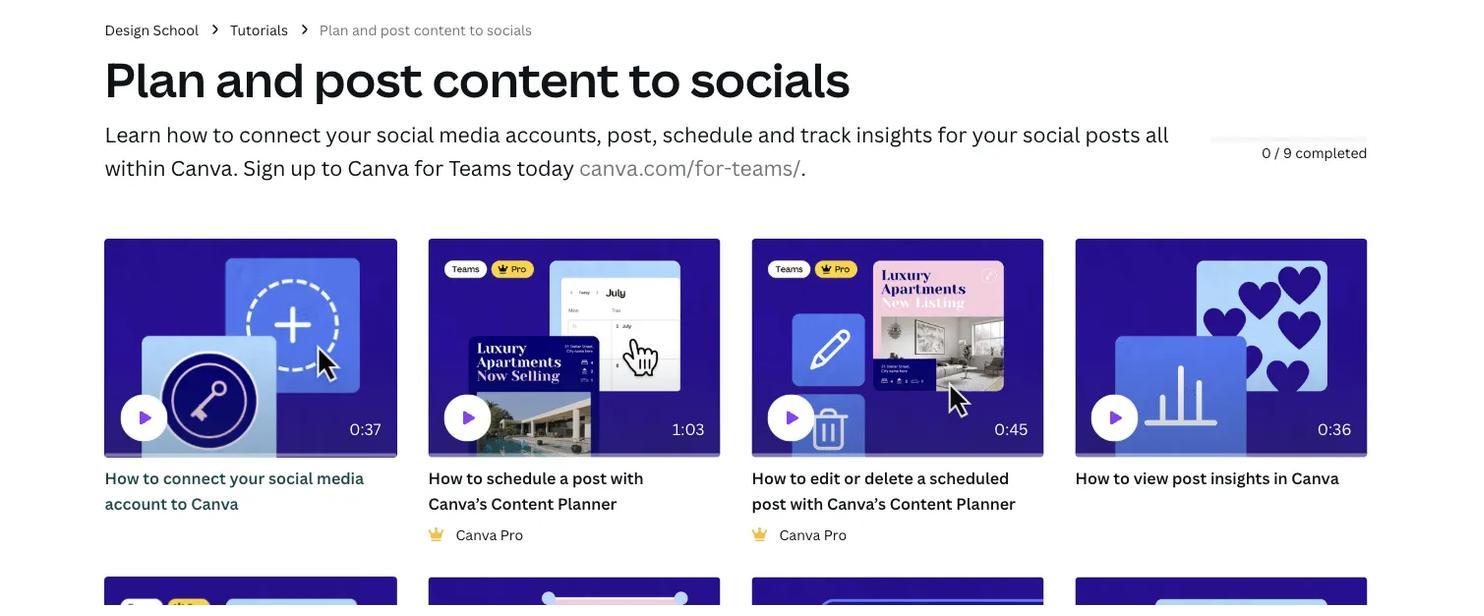 Task type: vqa. For each thing, say whether or not it's contained in the screenshot.
Accept. on the left bottom of the page
no



Task type: describe. For each thing, give the bounding box(es) containing it.
0:36
[[1318, 419, 1352, 440]]

content inside how to edit or delete a scheduled post with canva's content planner
[[890, 493, 953, 514]]

canva.com/for-teams/ .
[[579, 153, 806, 181]]

view
[[1134, 468, 1169, 489]]

how to disconnect social media accounts from canva image
[[752, 578, 1044, 607]]

and inside learn how to connect your social media accounts, post, schedule and track insights for your social posts all within canva. sign up to canva for teams today
[[758, 120, 796, 148]]

to inside how to edit or delete a scheduled post with canva's content planner
[[790, 468, 806, 489]]

teams/
[[732, 153, 801, 181]]

connect inside learn how to connect your social media accounts, post, schedule and track insights for your social posts all within canva. sign up to canva for teams today
[[239, 120, 321, 148]]

how to post a design from the canva editor image
[[428, 578, 720, 607]]

how for how to view post insights in canva
[[1076, 468, 1110, 489]]

0
[[1262, 143, 1272, 162]]

design
[[105, 20, 150, 39]]

how for how to schedule a post with canva's content planner
[[428, 468, 463, 489]]

how to view post insights in canva link
[[1076, 466, 1368, 491]]

how to schedule a post with canva's content planner
[[428, 468, 644, 514]]

social inside how to connect your social media account to canva
[[269, 468, 313, 489]]

0 / 9 completed
[[1262, 143, 1368, 162]]

0 vertical spatial and
[[352, 20, 377, 39]]

post inside "link"
[[1172, 468, 1207, 489]]

0 vertical spatial content
[[414, 20, 466, 39]]

design school
[[105, 20, 199, 39]]

0:37
[[349, 419, 381, 440]]

all
[[1146, 120, 1169, 148]]

teams
[[449, 153, 512, 181]]

how to schedule a post with canva's content planner image
[[428, 239, 720, 458]]

1 horizontal spatial your
[[326, 120, 371, 148]]

1 horizontal spatial social
[[376, 120, 434, 148]]

schedule inside how to schedule a post with canva's content planner
[[487, 468, 556, 489]]

canva.com/for-
[[579, 153, 732, 181]]

post inside how to edit or delete a scheduled post with canva's content planner
[[752, 493, 787, 514]]

1 vertical spatial plan and post content to socials
[[105, 47, 850, 111]]

.
[[801, 153, 806, 181]]

canva's inside how to schedule a post with canva's content planner
[[428, 493, 487, 514]]

how to edit or delete a scheduled post with canva's content planner image
[[752, 239, 1044, 458]]

canva.com/for-teams/ link
[[579, 153, 801, 181]]

1:03
[[673, 419, 705, 440]]

how
[[166, 120, 208, 148]]

in
[[1274, 468, 1288, 489]]

how to view post insights in canva
[[1076, 468, 1339, 489]]

accounts,
[[505, 120, 602, 148]]

0:45
[[994, 419, 1028, 440]]

planner inside how to schedule a post with canva's content planner
[[558, 493, 617, 514]]

learn how to connect your social media accounts, post, schedule and track insights for your social posts all within canva. sign up to canva for teams today
[[105, 120, 1169, 181]]

1:03 link
[[428, 239, 720, 458]]

0:45 link
[[752, 239, 1044, 458]]

/
[[1275, 143, 1280, 162]]

your inside how to connect your social media account to canva
[[230, 468, 265, 489]]

with inside how to edit or delete a scheduled post with canva's content planner
[[790, 493, 823, 514]]

scheduled
[[930, 468, 1010, 489]]

how to connect your social media account to canva
[[105, 468, 364, 514]]

how to connect your social media account to canva link
[[105, 466, 397, 516]]

canva inside how to connect your social media account to canva
[[191, 493, 239, 514]]

sign
[[243, 153, 285, 181]]



Task type: locate. For each thing, give the bounding box(es) containing it.
1 how from the left
[[105, 468, 139, 489]]

socials
[[487, 20, 532, 39], [691, 47, 850, 111]]

content
[[414, 20, 466, 39], [432, 47, 619, 111]]

0 horizontal spatial canva's
[[428, 493, 487, 514]]

0 horizontal spatial content
[[491, 493, 554, 514]]

or
[[844, 468, 861, 489]]

0 horizontal spatial schedule
[[487, 468, 556, 489]]

1 vertical spatial schedule
[[487, 468, 556, 489]]

to inside how to schedule a post with canva's content planner
[[466, 468, 483, 489]]

0 horizontal spatial social
[[269, 468, 313, 489]]

how to schedule a social post from the canva editor image
[[105, 578, 397, 607]]

how
[[105, 468, 139, 489], [428, 468, 463, 489], [752, 468, 786, 489], [1076, 468, 1110, 489]]

connect up sign
[[239, 120, 321, 148]]

0 horizontal spatial pro
[[500, 526, 523, 544]]

canva
[[348, 153, 409, 181], [1292, 468, 1339, 489], [191, 493, 239, 514], [456, 526, 497, 544], [779, 526, 821, 544]]

learn
[[105, 120, 161, 148]]

and
[[352, 20, 377, 39], [216, 47, 304, 111], [758, 120, 796, 148]]

school
[[153, 20, 199, 39]]

1 canva pro from the left
[[456, 526, 523, 544]]

pro for with
[[824, 526, 847, 544]]

how for how to edit or delete a scheduled post with canva's content planner
[[752, 468, 786, 489]]

0 horizontal spatial planner
[[558, 493, 617, 514]]

0 horizontal spatial for
[[414, 153, 444, 181]]

0 horizontal spatial a
[[560, 468, 569, 489]]

1 vertical spatial connect
[[163, 468, 226, 489]]

2 canva pro from the left
[[779, 526, 847, 544]]

0 vertical spatial schedule
[[663, 120, 753, 148]]

pro down how to schedule a post with canva's content planner
[[500, 526, 523, 544]]

a inside how to edit or delete a scheduled post with canva's content planner
[[917, 468, 926, 489]]

0 vertical spatial media
[[439, 120, 500, 148]]

canva inside learn how to connect your social media accounts, post, schedule and track insights for your social posts all within canva. sign up to canva for teams today
[[348, 153, 409, 181]]

1 canva's from the left
[[428, 493, 487, 514]]

planner up the how to post a design from the canva editor 'image' on the bottom left of the page
[[558, 493, 617, 514]]

0 vertical spatial with
[[611, 468, 644, 489]]

canva right account at the bottom left of the page
[[191, 493, 239, 514]]

insights left "in" in the bottom right of the page
[[1211, 468, 1270, 489]]

insights inside how to view post insights in canva "link"
[[1211, 468, 1270, 489]]

a
[[560, 468, 569, 489], [917, 468, 926, 489]]

post
[[380, 20, 410, 39], [314, 47, 423, 111], [572, 468, 607, 489], [1172, 468, 1207, 489], [752, 493, 787, 514]]

1 horizontal spatial plan
[[320, 20, 349, 39]]

connect up account at the bottom left of the page
[[163, 468, 226, 489]]

1 horizontal spatial schedule
[[663, 120, 753, 148]]

0 horizontal spatial plan
[[105, 47, 206, 111]]

0 horizontal spatial socials
[[487, 20, 532, 39]]

1 vertical spatial content
[[432, 47, 619, 111]]

2 planner from the left
[[956, 493, 1016, 514]]

0:36 link
[[1076, 239, 1368, 458]]

0 vertical spatial socials
[[487, 20, 532, 39]]

canva pro for content
[[456, 526, 523, 544]]

1 horizontal spatial socials
[[691, 47, 850, 111]]

for
[[938, 120, 967, 148], [414, 153, 444, 181]]

canva pro down edit
[[779, 526, 847, 544]]

1 horizontal spatial insights
[[1211, 468, 1270, 489]]

plan down design school link
[[105, 47, 206, 111]]

media
[[439, 120, 500, 148], [317, 468, 364, 489]]

posts
[[1085, 120, 1141, 148]]

plan and post content to socials
[[320, 20, 532, 39], [105, 47, 850, 111]]

0 vertical spatial connect
[[239, 120, 321, 148]]

how inside how to edit or delete a scheduled post with canva's content planner
[[752, 468, 786, 489]]

insights right track
[[856, 120, 933, 148]]

1 content from the left
[[491, 493, 554, 514]]

pro down edit
[[824, 526, 847, 544]]

insights
[[856, 120, 933, 148], [1211, 468, 1270, 489]]

canva right up at the left top of the page
[[348, 153, 409, 181]]

2 content from the left
[[890, 493, 953, 514]]

0 horizontal spatial with
[[611, 468, 644, 489]]

how to edit or delete a scheduled post with canva's content planner link
[[752, 466, 1044, 516]]

post inside how to schedule a post with canva's content planner
[[572, 468, 607, 489]]

content
[[491, 493, 554, 514], [890, 493, 953, 514]]

0 horizontal spatial insights
[[856, 120, 933, 148]]

post,
[[607, 120, 658, 148]]

0 horizontal spatial connect
[[163, 468, 226, 489]]

canva down edit
[[779, 526, 821, 544]]

connect inside how to connect your social media account to canva
[[163, 468, 226, 489]]

1 a from the left
[[560, 468, 569, 489]]

1 horizontal spatial a
[[917, 468, 926, 489]]

1 horizontal spatial content
[[890, 493, 953, 514]]

0 vertical spatial insights
[[856, 120, 933, 148]]

a inside how to schedule a post with canva's content planner
[[560, 468, 569, 489]]

1 horizontal spatial media
[[439, 120, 500, 148]]

0 horizontal spatial media
[[317, 468, 364, 489]]

canva right "in" in the bottom right of the page
[[1292, 468, 1339, 489]]

how inside how to connect your social media account to canva
[[105, 468, 139, 489]]

1 pro from the left
[[500, 526, 523, 544]]

canva pro
[[456, 526, 523, 544], [779, 526, 847, 544]]

canva's
[[428, 493, 487, 514], [827, 493, 886, 514]]

canva pro down how to schedule a post with canva's content planner
[[456, 526, 523, 544]]

1 vertical spatial plan
[[105, 47, 206, 111]]

your
[[326, 120, 371, 148], [972, 120, 1018, 148], [230, 468, 265, 489]]

with inside how to schedule a post with canva's content planner
[[611, 468, 644, 489]]

how to connect multiple accounts from one social app to canva image
[[1076, 578, 1368, 607]]

planner down scheduled
[[956, 493, 1016, 514]]

2 vertical spatial and
[[758, 120, 796, 148]]

insights inside learn how to connect your social media accounts, post, schedule and track insights for your social posts all within canva. sign up to canva for teams today
[[856, 120, 933, 148]]

1 vertical spatial for
[[414, 153, 444, 181]]

1 horizontal spatial for
[[938, 120, 967, 148]]

schedule inside learn how to connect your social media accounts, post, schedule and track insights for your social posts all within canva. sign up to canva for teams today
[[663, 120, 753, 148]]

canva inside "link"
[[1292, 468, 1339, 489]]

2 how from the left
[[428, 468, 463, 489]]

to inside "link"
[[1114, 468, 1130, 489]]

how to schedule a post with canva's content planner link
[[428, 466, 720, 516]]

0 horizontal spatial canva pro
[[456, 526, 523, 544]]

how to view post insights in canva image
[[1076, 239, 1368, 458]]

how for how to connect your social media account to canva
[[105, 468, 139, 489]]

1 vertical spatial insights
[[1211, 468, 1270, 489]]

2 horizontal spatial and
[[758, 120, 796, 148]]

1 horizontal spatial connect
[[239, 120, 321, 148]]

1 vertical spatial and
[[216, 47, 304, 111]]

pro for planner
[[500, 526, 523, 544]]

pro
[[500, 526, 523, 544], [824, 526, 847, 544]]

1 vertical spatial with
[[790, 493, 823, 514]]

with
[[611, 468, 644, 489], [790, 493, 823, 514]]

tutorials link
[[230, 19, 288, 41]]

social
[[376, 120, 434, 148], [1023, 120, 1080, 148], [269, 468, 313, 489]]

0 vertical spatial plan and post content to socials
[[320, 20, 532, 39]]

delete
[[865, 468, 914, 489]]

2 canva's from the left
[[827, 493, 886, 514]]

how to edit or delete a scheduled post with canva's content planner
[[752, 468, 1016, 514]]

1 horizontal spatial canva pro
[[779, 526, 847, 544]]

0:37 link
[[105, 239, 397, 458]]

account
[[105, 493, 167, 514]]

0 vertical spatial for
[[938, 120, 967, 148]]

0 horizontal spatial your
[[230, 468, 265, 489]]

how inside how to schedule a post with canva's content planner
[[428, 468, 463, 489]]

connect
[[239, 120, 321, 148], [163, 468, 226, 489]]

within
[[105, 153, 166, 181]]

1 horizontal spatial pro
[[824, 526, 847, 544]]

2 pro from the left
[[824, 526, 847, 544]]

planner
[[558, 493, 617, 514], [956, 493, 1016, 514]]

3 how from the left
[[752, 468, 786, 489]]

canva.
[[171, 153, 238, 181]]

tutorials
[[230, 20, 288, 39]]

9
[[1283, 143, 1292, 162]]

canva's inside how to edit or delete a scheduled post with canva's content planner
[[827, 493, 886, 514]]

to
[[469, 20, 484, 39], [629, 47, 681, 111], [213, 120, 234, 148], [321, 153, 343, 181], [143, 468, 159, 489], [466, 468, 483, 489], [790, 468, 806, 489], [1114, 468, 1130, 489], [171, 493, 187, 514]]

2 horizontal spatial your
[[972, 120, 1018, 148]]

plan
[[320, 20, 349, 39], [105, 47, 206, 111]]

planner inside how to edit or delete a scheduled post with canva's content planner
[[956, 493, 1016, 514]]

1 horizontal spatial with
[[790, 493, 823, 514]]

schedule
[[663, 120, 753, 148], [487, 468, 556, 489]]

media inside learn how to connect your social media accounts, post, schedule and track insights for your social posts all within canva. sign up to canva for teams today
[[439, 120, 500, 148]]

1 vertical spatial media
[[317, 468, 364, 489]]

2 horizontal spatial social
[[1023, 120, 1080, 148]]

1 planner from the left
[[558, 493, 617, 514]]

design school link
[[105, 19, 199, 41]]

0 vertical spatial plan
[[320, 20, 349, 39]]

media up teams
[[439, 120, 500, 148]]

canva pro for post
[[779, 526, 847, 544]]

edit
[[810, 468, 841, 489]]

today
[[517, 153, 574, 181]]

media down 0:37
[[317, 468, 364, 489]]

1 horizontal spatial canva's
[[827, 493, 886, 514]]

4 how from the left
[[1076, 468, 1110, 489]]

media inside how to connect your social media account to canva
[[317, 468, 364, 489]]

how inside "link"
[[1076, 468, 1110, 489]]

plan right tutorials
[[320, 20, 349, 39]]

1 horizontal spatial planner
[[956, 493, 1016, 514]]

track
[[801, 120, 851, 148]]

1 vertical spatial socials
[[691, 47, 850, 111]]

completed
[[1296, 143, 1368, 162]]

canva down how to schedule a post with canva's content planner
[[456, 526, 497, 544]]

0 horizontal spatial and
[[216, 47, 304, 111]]

content inside how to schedule a post with canva's content planner
[[491, 493, 554, 514]]

up
[[290, 153, 316, 181]]

1 horizontal spatial and
[[352, 20, 377, 39]]

2 a from the left
[[917, 468, 926, 489]]



